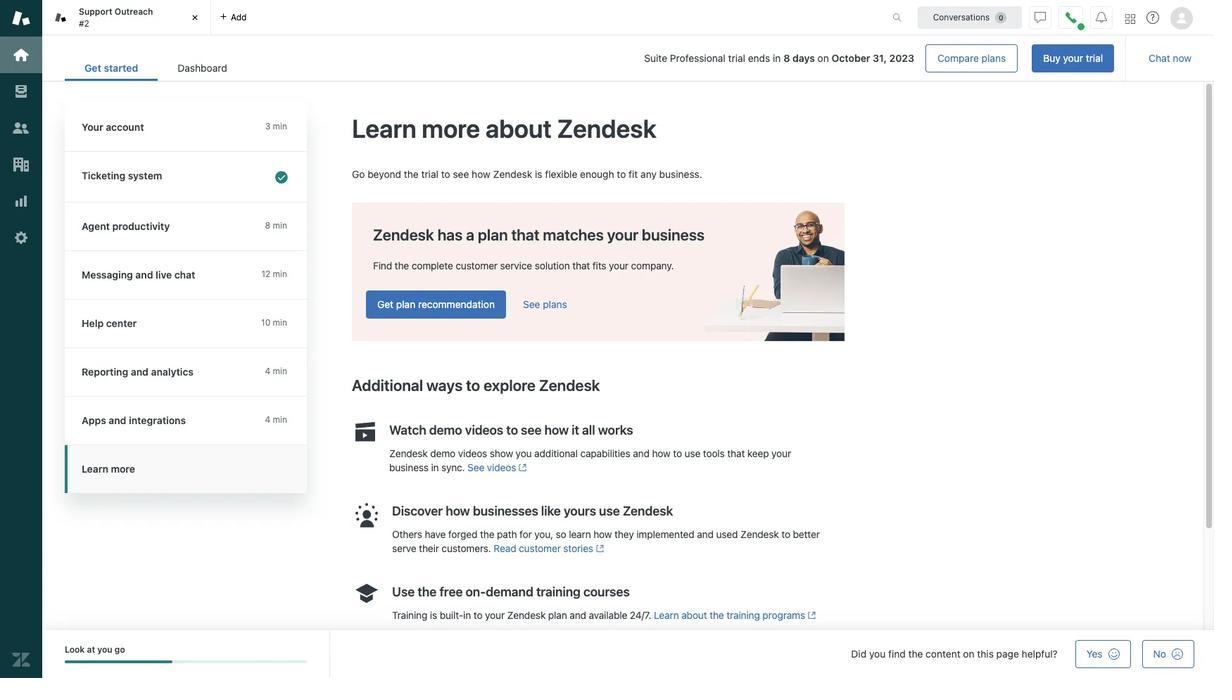 Task type: locate. For each thing, give the bounding box(es) containing it.
zendesk right the used
[[741, 529, 779, 540]]

1 horizontal spatial see
[[523, 298, 540, 310]]

0 horizontal spatial about
[[486, 113, 552, 144]]

1 horizontal spatial see
[[521, 423, 542, 438]]

you right at
[[97, 645, 112, 655]]

and down works
[[633, 448, 650, 460]]

the right find on the right of page
[[908, 648, 923, 660]]

1 horizontal spatial use
[[685, 448, 700, 460]]

0 vertical spatial get
[[84, 62, 101, 74]]

business down watch
[[389, 462, 429, 474]]

1 vertical spatial demo
[[430, 448, 456, 460]]

get inside tab list
[[84, 62, 101, 74]]

fits
[[593, 260, 606, 272]]

find the complete customer service solution that fits your company.
[[373, 260, 674, 272]]

training up training is built-in to your zendesk plan and available 24/7. at the bottom of page
[[536, 585, 581, 600]]

and inside zendesk demo videos show you additional capabilities and how to use tools that keep your business in sync.
[[633, 448, 650, 460]]

0 horizontal spatial more
[[111, 463, 135, 475]]

close image
[[188, 11, 202, 25]]

2 vertical spatial that
[[727, 448, 745, 460]]

agent
[[82, 220, 110, 232]]

1 horizontal spatial 8
[[784, 52, 790, 64]]

see for see plans
[[523, 298, 540, 310]]

0 vertical spatial plan
[[478, 226, 508, 244]]

add button
[[211, 0, 255, 34]]

1 vertical spatial plans
[[543, 298, 567, 310]]

learn more button
[[65, 446, 304, 485]]

0 horizontal spatial plans
[[543, 298, 567, 310]]

1 horizontal spatial training
[[727, 609, 760, 621]]

plans inside button
[[982, 52, 1006, 64]]

now
[[1173, 52, 1192, 64]]

more for learn more
[[111, 463, 135, 475]]

24/7.
[[630, 609, 651, 621]]

zendesk up find
[[373, 226, 434, 244]]

and inside others have forged the path for you, so learn how they implemented and used zendesk to better serve their customers.
[[697, 529, 714, 540]]

0 horizontal spatial learn
[[82, 463, 108, 475]]

1 vertical spatial 4
[[265, 415, 270, 425]]

1 vertical spatial is
[[430, 609, 437, 621]]

2 horizontal spatial that
[[727, 448, 745, 460]]

get for get plan recommendation
[[377, 298, 394, 310]]

to left the fit
[[617, 168, 626, 180]]

1 horizontal spatial is
[[535, 168, 542, 180]]

about inside 'content-title' region
[[486, 113, 552, 144]]

use left tools
[[685, 448, 700, 460]]

on right days
[[818, 52, 829, 64]]

zendesk down watch
[[389, 448, 428, 460]]

0 vertical spatial 4
[[265, 366, 270, 377]]

conversations
[[933, 12, 990, 22]]

did you find the content on this page helpful?
[[851, 648, 1058, 660]]

2 vertical spatial in
[[463, 609, 471, 621]]

training
[[536, 585, 581, 600], [727, 609, 760, 621]]

trial inside button
[[1086, 52, 1103, 64]]

you inside zendesk demo videos show you additional capabilities and how to use tools that keep your business in sync.
[[516, 448, 532, 460]]

in inside section
[[773, 52, 781, 64]]

0 horizontal spatial is
[[430, 609, 437, 621]]

reporting and analytics
[[82, 366, 194, 378]]

min for messaging and live chat
[[273, 269, 287, 279]]

to left tools
[[673, 448, 682, 460]]

customer down you,
[[519, 543, 561, 555]]

2 vertical spatial (opens in a new tab) image
[[805, 612, 816, 620]]

demo
[[429, 423, 462, 438], [430, 448, 456, 460]]

trial right beyond
[[421, 168, 439, 180]]

0 vertical spatial more
[[422, 113, 480, 144]]

0 horizontal spatial get
[[84, 62, 101, 74]]

learn
[[352, 113, 417, 144], [82, 463, 108, 475], [654, 609, 679, 621]]

6 min from the top
[[273, 415, 287, 425]]

see right sync.
[[468, 462, 484, 474]]

learn more heading
[[65, 446, 307, 488]]

go
[[352, 168, 365, 180]]

main element
[[0, 0, 42, 679]]

is left 'built-'
[[430, 609, 437, 621]]

0 horizontal spatial on
[[818, 52, 829, 64]]

0 vertical spatial see
[[523, 298, 540, 310]]

0 horizontal spatial in
[[431, 462, 439, 474]]

plans down solution
[[543, 298, 567, 310]]

zendesk inside others have forged the path for you, so learn how they implemented and used zendesk to better serve their customers.
[[741, 529, 779, 540]]

more
[[422, 113, 480, 144], [111, 463, 135, 475]]

0 vertical spatial demo
[[429, 423, 462, 438]]

4 for apps and integrations
[[265, 415, 270, 425]]

plans right the compare
[[982, 52, 1006, 64]]

1 horizontal spatial (opens in a new tab) image
[[593, 545, 604, 553]]

you right did
[[869, 648, 886, 660]]

1 vertical spatial on
[[963, 648, 975, 660]]

on
[[818, 52, 829, 64], [963, 648, 975, 660]]

1 vertical spatial more
[[111, 463, 135, 475]]

0 vertical spatial training
[[536, 585, 581, 600]]

customers image
[[12, 119, 30, 137]]

fit
[[629, 168, 638, 180]]

in right ends
[[773, 52, 781, 64]]

use
[[392, 585, 415, 600]]

forged
[[448, 529, 478, 540]]

the left "path"
[[480, 529, 494, 540]]

how left tools
[[652, 448, 671, 460]]

0 horizontal spatial 8
[[265, 220, 270, 231]]

more inside learn more dropdown button
[[111, 463, 135, 475]]

4 min from the top
[[273, 317, 287, 328]]

use
[[685, 448, 700, 460], [599, 504, 620, 519]]

0 vertical spatial learn
[[352, 113, 417, 144]]

2 4 from the top
[[265, 415, 270, 425]]

8 left days
[[784, 52, 790, 64]]

learn inside 'content-title' region
[[352, 113, 417, 144]]

get inside button
[[377, 298, 394, 310]]

videos for to
[[465, 423, 503, 438]]

12 min
[[261, 269, 287, 279]]

1 horizontal spatial business
[[642, 226, 705, 244]]

the right beyond
[[404, 168, 419, 180]]

(opens in a new tab) image inside the learn about the training programs link
[[805, 612, 816, 620]]

plan inside button
[[396, 298, 415, 310]]

plans inside button
[[543, 298, 567, 310]]

and
[[135, 269, 153, 281], [131, 366, 149, 378], [109, 415, 126, 427], [633, 448, 650, 460], [697, 529, 714, 540], [570, 609, 586, 621]]

so
[[556, 529, 566, 540]]

demo right watch
[[429, 423, 462, 438]]

to down on-
[[474, 609, 482, 621]]

1 horizontal spatial about
[[682, 609, 707, 621]]

learn right 24/7.
[[654, 609, 679, 621]]

account
[[106, 121, 144, 133]]

your inside button
[[1063, 52, 1083, 64]]

to right ways
[[466, 376, 480, 395]]

min
[[273, 121, 287, 132], [273, 220, 287, 231], [273, 269, 287, 279], [273, 317, 287, 328], [273, 366, 287, 377], [273, 415, 287, 425]]

1 vertical spatial training
[[727, 609, 760, 621]]

1 horizontal spatial more
[[422, 113, 480, 144]]

that left fits
[[572, 260, 590, 272]]

plan down complete
[[396, 298, 415, 310]]

tabs tab list
[[42, 0, 878, 35]]

demo up sync.
[[430, 448, 456, 460]]

8 up 12
[[265, 220, 270, 231]]

0 vertical spatial (opens in a new tab) image
[[516, 464, 527, 472]]

0 horizontal spatial see
[[453, 168, 469, 180]]

explore
[[484, 376, 536, 395]]

admin image
[[12, 229, 30, 247]]

see inside see plans button
[[523, 298, 540, 310]]

0 vertical spatial is
[[535, 168, 542, 180]]

min for your account
[[273, 121, 287, 132]]

2 vertical spatial learn
[[654, 609, 679, 621]]

5 min from the top
[[273, 366, 287, 377]]

2 vertical spatial videos
[[487, 462, 516, 474]]

get down find
[[377, 298, 394, 310]]

zendesk products image
[[1126, 14, 1135, 24]]

sync.
[[441, 462, 465, 474]]

learn up beyond
[[352, 113, 417, 144]]

in left sync.
[[431, 462, 439, 474]]

that left keep on the bottom
[[727, 448, 745, 460]]

(opens in a new tab) image inside read customer stories link
[[593, 545, 604, 553]]

use the free on-demand training courses
[[392, 585, 630, 600]]

implemented
[[637, 529, 694, 540]]

12
[[261, 269, 270, 279]]

1 horizontal spatial learn
[[352, 113, 417, 144]]

help
[[82, 317, 104, 329]]

0 vertical spatial about
[[486, 113, 552, 144]]

plan
[[478, 226, 508, 244], [396, 298, 415, 310], [548, 609, 567, 621]]

how inside zendesk demo videos show you additional capabilities and how to use tools that keep your business in sync.
[[652, 448, 671, 460]]

0 horizontal spatial that
[[511, 226, 540, 244]]

your right buy
[[1063, 52, 1083, 64]]

training left programs on the bottom of page
[[727, 609, 760, 621]]

8 inside section
[[784, 52, 790, 64]]

that up find the complete customer service solution that fits your company.
[[511, 226, 540, 244]]

2 horizontal spatial learn
[[654, 609, 679, 621]]

1 vertical spatial see
[[521, 423, 542, 438]]

trial down notifications image
[[1086, 52, 1103, 64]]

0 vertical spatial 4 min
[[265, 366, 287, 377]]

0 horizontal spatial customer
[[456, 260, 498, 272]]

to inside zendesk demo videos show you additional capabilities and how to use tools that keep your business in sync.
[[673, 448, 682, 460]]

1 4 from the top
[[265, 366, 270, 377]]

0 horizontal spatial business
[[389, 462, 429, 474]]

get help image
[[1147, 11, 1159, 24]]

to left better on the bottom right of the page
[[782, 529, 790, 540]]

buy your trial button
[[1032, 44, 1114, 73]]

2 horizontal spatial trial
[[1086, 52, 1103, 64]]

videos up see videos
[[458, 448, 487, 460]]

0 horizontal spatial training
[[536, 585, 581, 600]]

0 vertical spatial use
[[685, 448, 700, 460]]

courses
[[583, 585, 630, 600]]

is left flexible
[[535, 168, 542, 180]]

1 horizontal spatial plans
[[982, 52, 1006, 64]]

videos up 'show'
[[465, 423, 503, 438]]

how left it
[[544, 423, 569, 438]]

tab list
[[65, 55, 247, 81]]

used
[[716, 529, 738, 540]]

0 vertical spatial in
[[773, 52, 781, 64]]

1 vertical spatial business
[[389, 462, 429, 474]]

your account
[[82, 121, 144, 133]]

about
[[486, 113, 552, 144], [682, 609, 707, 621]]

0 vertical spatial business
[[642, 226, 705, 244]]

2 horizontal spatial in
[[773, 52, 781, 64]]

0 vertical spatial that
[[511, 226, 540, 244]]

2 horizontal spatial plan
[[548, 609, 567, 621]]

0 vertical spatial 8
[[784, 52, 790, 64]]

videos down 'show'
[[487, 462, 516, 474]]

2 horizontal spatial (opens in a new tab) image
[[805, 612, 816, 620]]

1 vertical spatial get
[[377, 298, 394, 310]]

more inside 'content-title' region
[[422, 113, 480, 144]]

in inside zendesk demo videos show you additional capabilities and how to use tools that keep your business in sync.
[[431, 462, 439, 474]]

to up 'show'
[[506, 423, 518, 438]]

progress bar image
[[65, 661, 172, 664]]

4
[[265, 366, 270, 377], [265, 415, 270, 425]]

your inside zendesk demo videos show you additional capabilities and how to use tools that keep your business in sync.
[[772, 448, 791, 460]]

you
[[516, 448, 532, 460], [97, 645, 112, 655], [869, 648, 886, 660]]

get
[[84, 62, 101, 74], [377, 298, 394, 310]]

1 vertical spatial see
[[468, 462, 484, 474]]

trial
[[728, 52, 745, 64], [1086, 52, 1103, 64], [421, 168, 439, 180]]

on left this
[[963, 648, 975, 660]]

zendesk down learn more about zendesk
[[493, 168, 532, 180]]

in
[[773, 52, 781, 64], [431, 462, 439, 474], [463, 609, 471, 621]]

trial left ends
[[728, 52, 745, 64]]

1 vertical spatial 4 min
[[265, 415, 287, 425]]

button displays agent's chat status as invisible. image
[[1035, 12, 1046, 23]]

(opens in a new tab) image inside see videos link
[[516, 464, 527, 472]]

serve
[[392, 543, 416, 555]]

find
[[373, 260, 392, 272]]

find
[[888, 648, 906, 660]]

this
[[977, 648, 994, 660]]

1 horizontal spatial that
[[572, 260, 590, 272]]

tab
[[42, 0, 211, 35]]

and left live
[[135, 269, 153, 281]]

tools
[[703, 448, 725, 460]]

1 horizontal spatial trial
[[728, 52, 745, 64]]

videos inside zendesk demo videos show you additional capabilities and how to use tools that keep your business in sync.
[[458, 448, 487, 460]]

zendesk down use the free on-demand training courses
[[507, 609, 546, 621]]

learn for learn more
[[82, 463, 108, 475]]

your right keep on the bottom
[[772, 448, 791, 460]]

your
[[1063, 52, 1083, 64], [607, 226, 639, 244], [609, 260, 629, 272], [772, 448, 791, 460], [485, 609, 505, 621]]

ways
[[427, 376, 463, 395]]

like
[[541, 504, 561, 519]]

0 horizontal spatial see
[[468, 462, 484, 474]]

organizations image
[[12, 156, 30, 174]]

1 vertical spatial plan
[[396, 298, 415, 310]]

see up a
[[453, 168, 469, 180]]

learn inside dropdown button
[[82, 463, 108, 475]]

1 horizontal spatial plan
[[478, 226, 508, 244]]

compare
[[938, 52, 979, 64]]

1 vertical spatial customer
[[519, 543, 561, 555]]

1 vertical spatial (opens in a new tab) image
[[593, 545, 604, 553]]

how left they
[[594, 529, 612, 540]]

training is built-in to your zendesk plan and available 24/7.
[[392, 609, 654, 621]]

2 4 min from the top
[[265, 415, 287, 425]]

2 vertical spatial plan
[[548, 609, 567, 621]]

company.
[[631, 260, 674, 272]]

apps
[[82, 415, 106, 427]]

plan left available
[[548, 609, 567, 621]]

1 min from the top
[[273, 121, 287, 132]]

0 horizontal spatial you
[[97, 645, 112, 655]]

in down on-
[[463, 609, 471, 621]]

(opens in a new tab) image
[[516, 464, 527, 472], [593, 545, 604, 553], [805, 612, 816, 620]]

you right 'show'
[[516, 448, 532, 460]]

1 vertical spatial learn
[[82, 463, 108, 475]]

about up go beyond the trial to see how zendesk is flexible enough to fit any business.
[[486, 113, 552, 144]]

use up they
[[599, 504, 620, 519]]

started
[[104, 62, 138, 74]]

3 min from the top
[[273, 269, 287, 279]]

1 horizontal spatial you
[[516, 448, 532, 460]]

get left started
[[84, 62, 101, 74]]

see down find the complete customer service solution that fits your company.
[[523, 298, 540, 310]]

content
[[926, 648, 961, 660]]

business up company.
[[642, 226, 705, 244]]

plans for compare plans
[[982, 52, 1006, 64]]

1 4 min from the top
[[265, 366, 287, 377]]

(opens in a new tab) image for courses
[[805, 612, 816, 620]]

zendesk up 'enough'
[[557, 113, 656, 144]]

customer down a
[[456, 260, 498, 272]]

demo inside zendesk demo videos show you additional capabilities and how to use tools that keep your business in sync.
[[430, 448, 456, 460]]

0 horizontal spatial (opens in a new tab) image
[[516, 464, 527, 472]]

4 min
[[265, 366, 287, 377], [265, 415, 287, 425]]

section
[[258, 44, 1114, 73]]

1 horizontal spatial get
[[377, 298, 394, 310]]

0 horizontal spatial use
[[599, 504, 620, 519]]

capabilities
[[580, 448, 630, 460]]

learn down apps at the bottom left
[[82, 463, 108, 475]]

plan right a
[[478, 226, 508, 244]]

1 horizontal spatial on
[[963, 648, 975, 660]]

0 vertical spatial videos
[[465, 423, 503, 438]]

see
[[523, 298, 540, 310], [468, 462, 484, 474]]

2 min from the top
[[273, 220, 287, 231]]

1 vertical spatial in
[[431, 462, 439, 474]]

about right 24/7.
[[682, 609, 707, 621]]

additional
[[534, 448, 578, 460]]

0 vertical spatial plans
[[982, 52, 1006, 64]]

ticketing
[[82, 170, 125, 182]]

get for get started
[[84, 62, 101, 74]]

1 vertical spatial videos
[[458, 448, 487, 460]]

business
[[642, 226, 705, 244], [389, 462, 429, 474]]

and left the used
[[697, 529, 714, 540]]

zendesk support image
[[12, 9, 30, 27]]

footer
[[42, 631, 1214, 679]]

business inside zendesk demo videos show you additional capabilities and how to use tools that keep your business in sync.
[[389, 462, 429, 474]]

1 vertical spatial that
[[572, 260, 590, 272]]

see up additional
[[521, 423, 542, 438]]

0 horizontal spatial plan
[[396, 298, 415, 310]]

1 vertical spatial 8
[[265, 220, 270, 231]]



Task type: describe. For each thing, give the bounding box(es) containing it.
trial for professional
[[728, 52, 745, 64]]

read
[[494, 543, 516, 555]]

content-title region
[[352, 113, 845, 145]]

3
[[265, 121, 270, 132]]

programs
[[763, 609, 805, 621]]

tab containing support outreach
[[42, 0, 211, 35]]

ends
[[748, 52, 770, 64]]

min for help center
[[273, 317, 287, 328]]

reporting
[[82, 366, 128, 378]]

on-
[[466, 585, 486, 600]]

recommendation
[[418, 298, 495, 310]]

dashboard
[[178, 62, 227, 74]]

10
[[261, 317, 270, 328]]

footer containing did you find the content on this page helpful?
[[42, 631, 1214, 679]]

additional
[[352, 376, 423, 395]]

buy your trial
[[1043, 52, 1103, 64]]

and left available
[[570, 609, 586, 621]]

demo for zendesk
[[430, 448, 456, 460]]

chat now
[[1149, 52, 1192, 64]]

min for apps and integrations
[[273, 415, 287, 425]]

2 horizontal spatial you
[[869, 648, 886, 660]]

professional
[[670, 52, 726, 64]]

min for agent productivity
[[273, 220, 287, 231]]

matches
[[543, 226, 604, 244]]

10 min
[[261, 317, 287, 328]]

0 vertical spatial see
[[453, 168, 469, 180]]

system
[[128, 170, 162, 182]]

1 horizontal spatial customer
[[519, 543, 561, 555]]

learn about the training programs
[[654, 609, 805, 621]]

more for learn more about zendesk
[[422, 113, 480, 144]]

and right apps at the bottom left
[[109, 415, 126, 427]]

learn
[[569, 529, 591, 540]]

support
[[79, 6, 112, 17]]

demo for watch
[[429, 423, 462, 438]]

see plans
[[523, 298, 567, 310]]

text image
[[704, 210, 845, 341]]

4 for reporting and analytics
[[265, 366, 270, 377]]

views image
[[12, 82, 30, 101]]

ticketing system button
[[65, 152, 304, 202]]

progress-bar progress bar
[[65, 661, 307, 664]]

customers.
[[442, 543, 491, 555]]

the right find
[[395, 260, 409, 272]]

support outreach #2
[[79, 6, 153, 29]]

they
[[615, 529, 634, 540]]

zendesk inside 'content-title' region
[[557, 113, 656, 144]]

see videos link
[[468, 462, 527, 474]]

built-
[[440, 609, 463, 621]]

0 vertical spatial on
[[818, 52, 829, 64]]

free
[[439, 585, 463, 600]]

get started
[[84, 62, 138, 74]]

no
[[1153, 648, 1166, 660]]

notifications image
[[1096, 12, 1107, 23]]

service
[[500, 260, 532, 272]]

0 vertical spatial customer
[[456, 260, 498, 272]]

go
[[115, 645, 125, 655]]

learn for learn about the training programs
[[654, 609, 679, 621]]

plans for see plans
[[543, 298, 567, 310]]

get plan recommendation button
[[366, 291, 506, 319]]

discover how businesses like yours use zendesk
[[392, 504, 673, 519]]

4 min for analytics
[[265, 366, 287, 377]]

zendesk demo videos show you additional capabilities and how to use tools that keep your business in sync.
[[389, 448, 791, 474]]

read customer stories link
[[494, 543, 604, 555]]

October 31, 2023 text field
[[832, 52, 914, 64]]

no button
[[1142, 641, 1194, 669]]

center
[[106, 317, 137, 329]]

demand
[[486, 585, 533, 600]]

how inside others have forged the path for you, so learn how they implemented and used zendesk to better serve their customers.
[[594, 529, 612, 540]]

any
[[641, 168, 657, 180]]

0 horizontal spatial trial
[[421, 168, 439, 180]]

yes button
[[1075, 641, 1131, 669]]

2023
[[889, 52, 914, 64]]

look at you go
[[65, 645, 125, 655]]

keep
[[747, 448, 769, 460]]

(opens in a new tab) image for zendesk
[[593, 545, 604, 553]]

discover
[[392, 504, 443, 519]]

section containing suite professional trial ends in
[[258, 44, 1114, 73]]

zendesk image
[[12, 651, 30, 669]]

min for reporting and analytics
[[273, 366, 287, 377]]

days
[[793, 52, 815, 64]]

flexible
[[545, 168, 577, 180]]

suite professional trial ends in 8 days on october 31, 2023
[[644, 52, 914, 64]]

additional ways to explore zendesk
[[352, 376, 600, 395]]

has
[[437, 226, 463, 244]]

your right fits
[[609, 260, 629, 272]]

have
[[425, 529, 446, 540]]

helpful?
[[1022, 648, 1058, 660]]

yes
[[1087, 648, 1103, 660]]

messaging
[[82, 269, 133, 281]]

zendesk up it
[[539, 376, 600, 395]]

1 vertical spatial about
[[682, 609, 707, 621]]

get started image
[[12, 46, 30, 64]]

look
[[65, 645, 85, 655]]

videos for show
[[458, 448, 487, 460]]

solution
[[535, 260, 570, 272]]

path
[[497, 529, 517, 540]]

others have forged the path for you, so learn how they implemented and used zendesk to better serve their customers.
[[392, 529, 820, 555]]

how up forged
[[446, 504, 470, 519]]

you,
[[534, 529, 553, 540]]

ticketing system
[[82, 170, 162, 182]]

go beyond the trial to see how zendesk is flexible enough to fit any business.
[[352, 168, 702, 180]]

apps and integrations
[[82, 415, 186, 427]]

your up company.
[[607, 226, 639, 244]]

watch
[[389, 423, 426, 438]]

better
[[793, 529, 820, 540]]

zendesk up implemented
[[623, 504, 673, 519]]

add
[[231, 12, 247, 22]]

to up the "has"
[[441, 168, 450, 180]]

help center
[[82, 317, 137, 329]]

3 min
[[265, 121, 287, 132]]

to inside others have forged the path for you, so learn how they implemented and used zendesk to better serve their customers.
[[782, 529, 790, 540]]

the inside others have forged the path for you, so learn how they implemented and used zendesk to better serve their customers.
[[480, 529, 494, 540]]

that inside zendesk demo videos show you additional capabilities and how to use tools that keep your business in sync.
[[727, 448, 745, 460]]

your down demand
[[485, 609, 505, 621]]

it
[[572, 423, 579, 438]]

learn for learn more about zendesk
[[352, 113, 417, 144]]

your
[[82, 121, 103, 133]]

4 min for integrations
[[265, 415, 287, 425]]

(opens in a new tab) image for it
[[516, 464, 527, 472]]

the left programs on the bottom of page
[[710, 609, 724, 621]]

chat now button
[[1138, 44, 1203, 73]]

1 horizontal spatial in
[[463, 609, 471, 621]]

trial for your
[[1086, 52, 1103, 64]]

read customer stories
[[494, 543, 593, 555]]

learn more about zendesk
[[352, 113, 656, 144]]

use inside zendesk demo videos show you additional capabilities and how to use tools that keep your business in sync.
[[685, 448, 700, 460]]

and left analytics
[[131, 366, 149, 378]]

for
[[520, 529, 532, 540]]

1 vertical spatial use
[[599, 504, 620, 519]]

8 min
[[265, 220, 287, 231]]

agent productivity
[[82, 220, 170, 232]]

show
[[490, 448, 513, 460]]

chat
[[174, 269, 195, 281]]

all
[[582, 423, 595, 438]]

zendesk inside zendesk demo videos show you additional capabilities and how to use tools that keep your business in sync.
[[389, 448, 428, 460]]

31,
[[873, 52, 887, 64]]

the right use
[[418, 585, 437, 600]]

tab list containing get started
[[65, 55, 247, 81]]

chat
[[1149, 52, 1170, 64]]

how down learn more about zendesk
[[472, 168, 490, 180]]

dashboard tab
[[158, 55, 247, 81]]

see for see videos
[[468, 462, 484, 474]]

analytics
[[151, 366, 194, 378]]

suite
[[644, 52, 667, 64]]

#2
[[79, 18, 89, 29]]

reporting image
[[12, 192, 30, 210]]



Task type: vqa. For each thing, say whether or not it's contained in the screenshot.
'(opens in a new tab)' icon within the READ CUSTOMER STORIES link
yes



